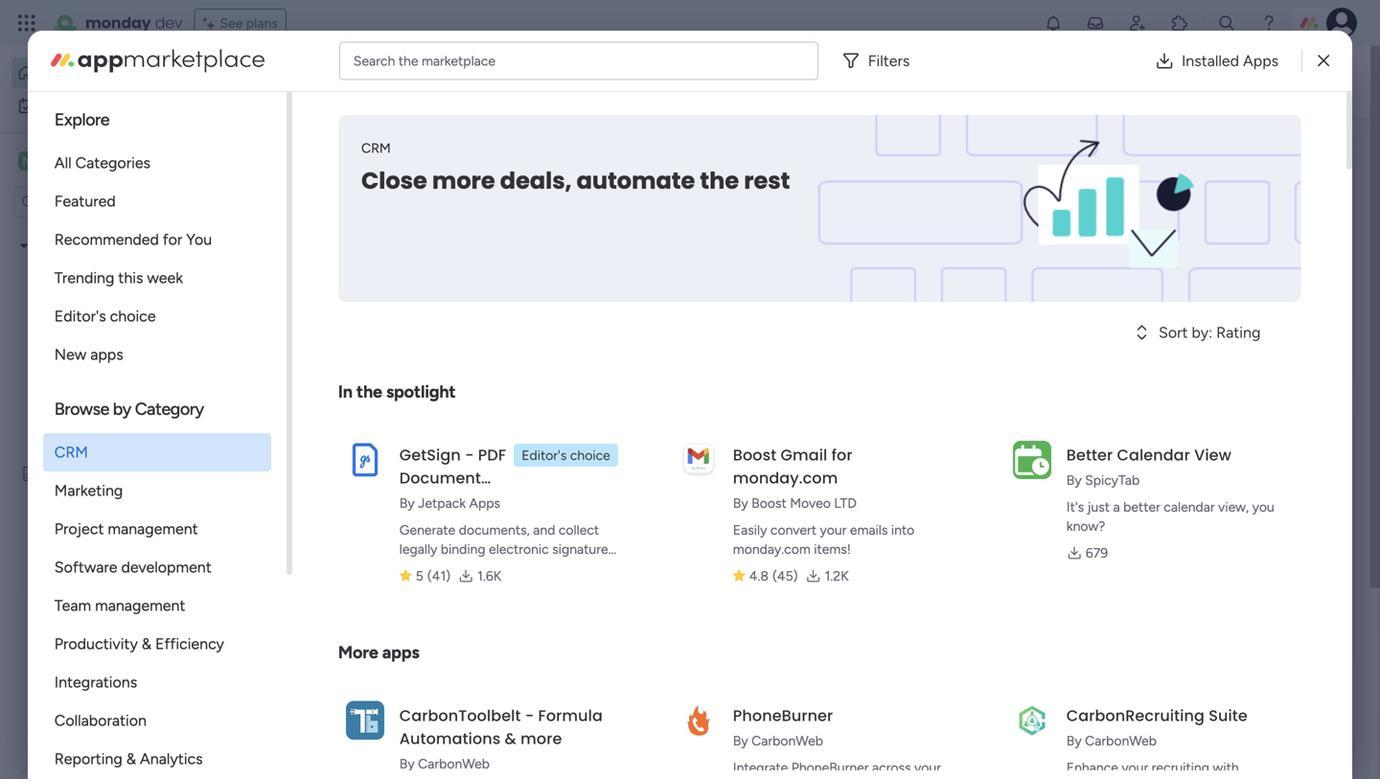 Task type: locate. For each thing, give the bounding box(es) containing it.
0 vertical spatial search
[[354, 53, 395, 69]]

2 horizontal spatial carbonweb
[[1086, 733, 1157, 749]]

from
[[470, 561, 499, 577]]

2 vertical spatial monday.com
[[532, 561, 610, 577]]

0 horizontal spatial editor's
[[54, 307, 106, 326]]

by up enhance
[[1067, 733, 1082, 749]]

0 horizontal spatial getting
[[66, 433, 112, 450]]

1 horizontal spatial with
[[1214, 760, 1240, 776]]

search up access
[[354, 53, 395, 69]]

more down -
[[521, 728, 562, 750]]

the right the in
[[357, 382, 382, 402]]

maria!
[[366, 53, 403, 69]]

my inside workspace selection element
[[44, 152, 66, 170]]

give feedback
[[1135, 62, 1195, 101]]

for right gmail
[[832, 444, 853, 466]]

m
[[22, 153, 34, 169]]

notifications image
[[1044, 13, 1064, 33]]

1 vertical spatial public board image
[[20, 465, 38, 483]]

1 horizontal spatial more
[[521, 728, 562, 750]]

and right "inbox" on the top left of the page
[[560, 72, 586, 91]]

setup account link
[[1093, 176, 1352, 198]]

rating
[[1217, 324, 1261, 342]]

1 vertical spatial phoneburner
[[792, 760, 869, 776]]

spec
[[94, 466, 123, 482]]

0 horizontal spatial crm
[[54, 444, 88, 462]]

check circle image inside setup account link
[[1093, 180, 1106, 194]]

just
[[1088, 499, 1111, 515]]

1 horizontal spatial and
[[560, 72, 586, 91]]

complete for complete your profile
[[1093, 147, 1170, 167]]

Search in workspace field
[[40, 191, 160, 213]]

recommended
[[54, 231, 159, 249]]

1 vertical spatial getting
[[1140, 747, 1188, 763]]

gmail
[[781, 444, 828, 466]]

0 vertical spatial the
[[399, 53, 419, 69]]

crm for crm close more deals, automate the rest
[[361, 140, 391, 156]]

public board image left feature
[[20, 465, 38, 483]]

list box containing my scrum team
[[0, 226, 245, 749]]

app logo image for phoneburner
[[680, 702, 718, 740]]

by down feed
[[400, 756, 415, 772]]

the
[[399, 53, 419, 69], [700, 165, 739, 197], [357, 382, 382, 402]]

your right across at bottom
[[915, 760, 942, 776]]

apps up quick
[[1244, 52, 1279, 70]]

by up integrate
[[733, 733, 749, 749]]

0 vertical spatial for
[[163, 231, 183, 249]]

1 > from the left
[[421, 383, 430, 399]]

quick search button
[[1214, 63, 1352, 101]]

2 horizontal spatial the
[[700, 165, 739, 197]]

items!
[[814, 541, 852, 558]]

circle o image inside enable desktop notifications link
[[1093, 229, 1106, 243]]

circle o image
[[1093, 205, 1106, 219], [1093, 229, 1106, 243]]

my inside list box
[[35, 238, 53, 254]]

1 horizontal spatial monday
[[344, 383, 393, 399]]

1 check circle image from the top
[[1093, 180, 1106, 194]]

1 vertical spatial apps
[[469, 495, 501, 512]]

generate
[[400, 522, 456, 538]]

0 vertical spatial monday.com
[[733, 468, 838, 489]]

by up generate
[[400, 495, 415, 512]]

your for profile
[[1174, 147, 1210, 167]]

1 vertical spatial more
[[521, 728, 562, 750]]

editor's choice up roadmap
[[54, 307, 156, 326]]

0 vertical spatial editor's
[[54, 307, 106, 326]]

setup
[[1112, 178, 1151, 195]]

profile up setup account link
[[1214, 147, 1264, 167]]

0 vertical spatial complete
[[1093, 147, 1170, 167]]

& down "carbontoolbelt"
[[505, 728, 517, 750]]

1 vertical spatial a
[[819, 779, 826, 780]]

0 horizontal spatial a
[[819, 779, 826, 780]]

marketing
[[54, 482, 123, 500]]

the inside crm close more deals, automate the rest
[[700, 165, 739, 197]]

categories
[[75, 154, 151, 172]]

0 vertical spatial dev
[[155, 12, 183, 34]]

0 vertical spatial team
[[97, 238, 127, 254]]

1 vertical spatial complete
[[1112, 276, 1176, 293]]

1 vertical spatial apps
[[382, 643, 420, 663]]

option
[[0, 229, 245, 233]]

1 vertical spatial team
[[564, 383, 595, 399]]

apps right more
[[382, 643, 420, 663]]

1 vertical spatial with
[[790, 779, 816, 780]]

monday inside quick search results list box
[[344, 383, 393, 399]]

check circle image left invite
[[1093, 253, 1106, 268]]

0 vertical spatial check circle image
[[1093, 180, 1106, 194]]

1 vertical spatial choice
[[570, 447, 611, 464]]

my inside option
[[44, 97, 63, 114]]

0 vertical spatial circle o image
[[1093, 205, 1106, 219]]

0 vertical spatial management
[[108, 520, 198, 538]]

1 horizontal spatial a
[[1114, 499, 1121, 515]]

the left rest
[[700, 165, 739, 197]]

the for spotlight
[[357, 382, 382, 402]]

maria williams image
[[1327, 8, 1358, 38]]

search down dapulse x slim icon
[[1289, 73, 1337, 91]]

more inside 'carbontoolbelt - formula automations & more by carbonweb'
[[521, 728, 562, 750]]

my work
[[44, 97, 95, 114]]

sort by: rating
[[1159, 324, 1261, 342]]

& left efficiency
[[142, 635, 152, 654]]

choice up collect
[[570, 447, 611, 464]]

enable desktop notifications link
[[1093, 225, 1352, 247]]

0 vertical spatial lottie animation element
[[629, 46, 1168, 119]]

app logo image for boost gmail for monday.com
[[680, 441, 718, 479]]

apps for more apps
[[382, 643, 420, 663]]

legally
[[400, 541, 438, 558]]

your up "account"
[[1174, 147, 1210, 167]]

getting started element
[[1064, 727, 1352, 780]]

app logo image
[[346, 441, 384, 479], [1013, 441, 1052, 479], [680, 441, 718, 479], [346, 702, 384, 740], [680, 702, 718, 740], [1013, 702, 1052, 740]]

help image
[[1260, 13, 1279, 33]]

public board image
[[41, 269, 59, 288], [20, 465, 38, 483]]

check circle image left setup
[[1093, 180, 1106, 194]]

& left get
[[1107, 691, 1116, 709]]

your up customizable
[[1122, 760, 1149, 776]]

easily
[[733, 522, 768, 538]]

complete up install
[[1112, 276, 1176, 293]]

for left you
[[163, 231, 183, 249]]

dev up apps marketplace image
[[155, 12, 183, 34]]

invite members image
[[1129, 13, 1148, 33]]

by up easily
[[733, 495, 749, 512]]

my
[[44, 97, 63, 114], [44, 152, 66, 170], [35, 238, 53, 254], [433, 383, 451, 399], [502, 383, 520, 399]]

all
[[54, 154, 72, 172]]

apps right new
[[90, 346, 123, 364]]

by
[[113, 399, 131, 420]]

your inside generate documents, and collect legally binding electronic signatures effortlessly from your monday.com boards
[[502, 561, 529, 577]]

circle o image left upload
[[1093, 205, 1106, 219]]

v2 user feedback image
[[1113, 71, 1127, 93]]

5 (41)
[[416, 568, 451, 585]]

recruiting
[[1152, 760, 1210, 776]]

boost left gmail
[[733, 444, 777, 466]]

automations
[[400, 728, 501, 750]]

with right os
[[790, 779, 816, 780]]

template
[[126, 466, 180, 482]]

1 vertical spatial and
[[533, 522, 556, 538]]

your up items!
[[820, 522, 847, 538]]

2 check circle image from the top
[[1093, 253, 1106, 268]]

team
[[97, 238, 127, 254], [564, 383, 595, 399]]

dev right the in
[[396, 383, 418, 399]]

circle o image inside upload your photo link
[[1093, 205, 1106, 219]]

more right close
[[432, 165, 495, 197]]

1 horizontal spatial team
[[564, 383, 595, 399]]

complete up setup
[[1093, 147, 1170, 167]]

recently
[[323, 157, 394, 178]]

1 horizontal spatial editor's choice
[[522, 447, 611, 464]]

app logo image for carbonrecruiting suite
[[1013, 702, 1052, 740]]

profile up mobile
[[1180, 276, 1221, 293]]

by up it's
[[1067, 472, 1082, 489]]

getting up pipelines,
[[1140, 747, 1188, 763]]

your down electronic
[[502, 561, 529, 577]]

workspace selection element
[[18, 150, 110, 173]]

a
[[1114, 499, 1121, 515], [819, 779, 826, 780]]

apps inside button
[[1244, 52, 1279, 70]]

new
[[830, 779, 861, 780]]

a right the just
[[1114, 499, 1121, 515]]

dev for monday dev > my team > my scrum team
[[396, 383, 418, 399]]

0 horizontal spatial apps
[[90, 346, 123, 364]]

see plans button
[[194, 9, 287, 37]]

tasks
[[66, 270, 99, 287]]

by inside phoneburner by carbonweb
[[733, 733, 749, 749]]

jetpack
[[418, 495, 466, 512]]

0 horizontal spatial public board image
[[20, 465, 38, 483]]

dev inside monday dev > my team > my scrum team link
[[396, 383, 418, 399]]

better calendar view by spicytab
[[1067, 444, 1232, 489]]

circle o image for upload
[[1093, 205, 1106, 219]]

public board image for feature spec template
[[20, 465, 38, 483]]

1 vertical spatial boost
[[752, 495, 787, 512]]

0 horizontal spatial choice
[[110, 307, 156, 326]]

carbonweb down automations
[[418, 756, 490, 772]]

1 vertical spatial management
[[95, 597, 185, 615]]

phoneburner
[[733, 705, 834, 727], [792, 760, 869, 776]]

public board image
[[41, 433, 59, 451]]

0
[[497, 725, 506, 742]]

with right recruiting
[[1214, 760, 1240, 776]]

carbonweb up integrate
[[752, 733, 824, 749]]

0 vertical spatial your
[[1174, 147, 1210, 167]]

1 horizontal spatial crm
[[361, 140, 391, 156]]

1 vertical spatial for
[[832, 444, 853, 466]]

1 vertical spatial the
[[700, 165, 739, 197]]

complete
[[1093, 147, 1170, 167], [1112, 276, 1176, 293]]

0 horizontal spatial the
[[357, 382, 382, 402]]

& left analytics
[[126, 750, 136, 769]]

feed
[[386, 723, 422, 744]]

> right the in
[[421, 383, 430, 399]]

documents,
[[459, 522, 530, 538]]

1 horizontal spatial carbonweb
[[752, 733, 824, 749]]

monday.com up 4.8 (45)
[[733, 541, 811, 558]]

1 horizontal spatial getting
[[1140, 747, 1188, 763]]

it's
[[1067, 499, 1085, 515]]

monday.com down gmail
[[733, 468, 838, 489]]

0 horizontal spatial and
[[533, 522, 556, 538]]

new
[[54, 346, 87, 364]]

the up recent
[[399, 53, 419, 69]]

2 circle o image from the top
[[1093, 229, 1106, 243]]

phoneburner up new
[[792, 760, 869, 776]]

by jetpack apps
[[400, 495, 501, 512]]

1 vertical spatial your
[[1162, 203, 1191, 220]]

0 vertical spatial with
[[1214, 760, 1240, 776]]

1 vertical spatial circle o image
[[1093, 229, 1106, 243]]

quick search results list box
[[296, 179, 1018, 668]]

0 horizontal spatial dev
[[155, 12, 183, 34]]

lottie animation element
[[629, 46, 1168, 119], [0, 586, 245, 780]]

category
[[135, 399, 204, 420]]

0 horizontal spatial more
[[432, 165, 495, 197]]

with
[[1214, 760, 1240, 776], [790, 779, 816, 780]]

by inside better calendar view by spicytab
[[1067, 472, 1082, 489]]

apps image
[[1171, 13, 1190, 33]]

0 horizontal spatial apps
[[469, 495, 501, 512]]

by inside carbonrecruiting suite by carbonweb
[[1067, 733, 1082, 749]]

and up electronic
[[533, 522, 556, 538]]

management up productivity & efficiency
[[95, 597, 185, 615]]

0 vertical spatial and
[[560, 72, 586, 91]]

dev for monday dev
[[155, 12, 183, 34]]

integrate phoneburner across your work os with a new board view
[[733, 760, 942, 780]]

1 vertical spatial scrum
[[524, 383, 561, 399]]

monday for monday dev
[[85, 12, 151, 34]]

1 horizontal spatial the
[[399, 53, 419, 69]]

with inside "integrate phoneburner across your work os with a new board view"
[[790, 779, 816, 780]]

phoneburner inside "integrate phoneburner across your work os with a new board view"
[[792, 760, 869, 776]]

team inside invite team members link
[[1152, 252, 1186, 269]]

desktop
[[1159, 227, 1213, 244]]

choice down this
[[110, 307, 156, 326]]

productivity
[[54, 635, 138, 654]]

0 vertical spatial apps
[[1244, 52, 1279, 70]]

1 horizontal spatial search
[[1289, 73, 1337, 91]]

monday.com
[[733, 468, 838, 489], [733, 541, 811, 558], [532, 561, 610, 577]]

getting for getting started
[[1140, 747, 1188, 763]]

public board image for tasks
[[41, 269, 59, 288]]

more
[[338, 643, 379, 663]]

check circle image
[[1093, 180, 1106, 194], [1093, 253, 1106, 268]]

0 vertical spatial apps
[[90, 346, 123, 364]]

integrations
[[54, 674, 137, 692]]

carbonweb down carbonrecruiting in the right bottom of the page
[[1086, 733, 1157, 749]]

signatures
[[553, 541, 615, 558]]

check circle image inside invite team members link
[[1093, 253, 1106, 268]]

0 horizontal spatial carbonweb
[[418, 756, 490, 772]]

your inside good morning, maria! quickly access your recent boards, inbox and workspaces
[[380, 72, 411, 91]]

effortlessly
[[400, 561, 467, 577]]

0 vertical spatial a
[[1114, 499, 1121, 515]]

management up development
[[108, 520, 198, 538]]

check circle image for setup
[[1093, 180, 1106, 194]]

0 horizontal spatial >
[[421, 383, 430, 399]]

0 vertical spatial choice
[[110, 307, 156, 326]]

profile inside complete profile install our mobile app
[[1180, 276, 1221, 293]]

team inside workspace selection element
[[69, 152, 107, 170]]

boards
[[400, 580, 441, 596]]

& inside 'carbontoolbelt - formula automations & more by carbonweb'
[[505, 728, 517, 750]]

editor's up roadmap
[[54, 307, 106, 326]]

the for marketplace
[[399, 53, 419, 69]]

0 vertical spatial editor's choice
[[54, 307, 156, 326]]

1 vertical spatial search
[[1289, 73, 1337, 91]]

apps for new apps
[[90, 346, 123, 364]]

getting for getting started
[[66, 433, 112, 450]]

0 horizontal spatial scrum
[[56, 238, 93, 254]]

1 horizontal spatial editor's
[[522, 447, 567, 464]]

moveo
[[790, 495, 831, 512]]

0 horizontal spatial lottie animation element
[[0, 586, 245, 780]]

crm up feature
[[54, 444, 88, 462]]

1 vertical spatial dev
[[396, 383, 418, 399]]

complete inside complete profile install our mobile app
[[1112, 276, 1176, 293]]

my for my scrum team
[[35, 238, 53, 254]]

2 vertical spatial the
[[357, 382, 382, 402]]

1 vertical spatial monday
[[344, 383, 393, 399]]

1 circle o image from the top
[[1093, 205, 1106, 219]]

& for analytics
[[126, 750, 136, 769]]

my for my team
[[44, 152, 66, 170]]

public board image left tasks on the top left of page
[[41, 269, 59, 288]]

1 horizontal spatial apps
[[382, 643, 420, 663]]

0 horizontal spatial monday
[[85, 12, 151, 34]]

productivity & efficiency
[[54, 635, 224, 654]]

monday.com inside generate documents, and collect legally binding electronic signatures effortlessly from your monday.com boards
[[532, 561, 610, 577]]

home
[[42, 65, 79, 81]]

0 vertical spatial boost
[[733, 444, 777, 466]]

your down the maria!
[[380, 72, 411, 91]]

team inside monday dev > my team > my scrum team link
[[455, 383, 487, 399]]

a inside "integrate phoneburner across your work os with a new board view"
[[819, 779, 826, 780]]

1 horizontal spatial apps
[[1244, 52, 1279, 70]]

& for get
[[1107, 691, 1116, 709]]

started
[[1191, 747, 1235, 763]]

notifications
[[1217, 227, 1300, 244]]

inbox
[[518, 72, 557, 91]]

monday.com down signatures
[[532, 561, 610, 577]]

1 horizontal spatial public board image
[[41, 269, 59, 288]]

members
[[1190, 252, 1250, 269]]

customizable
[[1067, 779, 1147, 780]]

phoneburner up integrate
[[733, 705, 834, 727]]

2 > from the left
[[490, 383, 499, 399]]

0 vertical spatial public board image
[[41, 269, 59, 288]]

getting down browse
[[66, 433, 112, 450]]

know?
[[1067, 518, 1106, 535]]

calendar
[[1164, 499, 1216, 515]]

0 vertical spatial monday
[[85, 12, 151, 34]]

installed apps button
[[1140, 42, 1295, 80]]

work
[[66, 97, 95, 114]]

your inside enhance your recruiting with customizable pipelines, client
[[1122, 760, 1149, 776]]

1 horizontal spatial for
[[832, 444, 853, 466]]

circle o image left enable
[[1093, 229, 1106, 243]]

editor's choice up collect
[[522, 447, 611, 464]]

editor's up collect
[[522, 447, 567, 464]]

1 vertical spatial check circle image
[[1093, 253, 1106, 268]]

1 vertical spatial monday.com
[[733, 541, 811, 558]]

0 vertical spatial getting
[[66, 433, 112, 450]]

0 vertical spatial profile
[[1214, 147, 1264, 167]]

0 vertical spatial more
[[432, 165, 495, 197]]

monday dev > my team > my scrum team link
[[312, 195, 648, 410]]

work
[[733, 779, 765, 780]]

apps up documents,
[[469, 495, 501, 512]]

your down "account"
[[1162, 203, 1191, 220]]

reporting & analytics
[[54, 750, 203, 769]]

inbox image
[[1087, 13, 1106, 33]]

monday.com inside boost gmail for monday.com by boost moveo ltd
[[733, 468, 838, 489]]

boost up easily
[[752, 495, 787, 512]]

for inside boost gmail for monday.com by boost moveo ltd
[[832, 444, 853, 466]]

0 horizontal spatial team
[[97, 238, 127, 254]]

crm up recently visited
[[361, 140, 391, 156]]

> right spotlight
[[490, 383, 499, 399]]

a left new
[[819, 779, 826, 780]]

your inside "integrate phoneburner across your work os with a new board view"
[[915, 760, 942, 776]]

1 horizontal spatial >
[[490, 383, 499, 399]]

crm inside crm close more deals, automate the rest
[[361, 140, 391, 156]]

1 vertical spatial crm
[[54, 444, 88, 462]]

trending
[[54, 269, 114, 287]]

sprints
[[66, 303, 109, 319]]

list box
[[0, 226, 245, 749]]



Task type: describe. For each thing, give the bounding box(es) containing it.
analytics
[[140, 750, 203, 769]]

app logo image for carbontoolbelt - formula automations & more
[[346, 702, 384, 740]]

more inside crm close more deals, automate the rest
[[432, 165, 495, 197]]

0 vertical spatial scrum
[[56, 238, 93, 254]]

(inbox)
[[426, 723, 483, 744]]

recent
[[415, 72, 460, 91]]

all categories
[[54, 154, 151, 172]]

1 vertical spatial editor's choice
[[522, 447, 611, 464]]

your for photo
[[1162, 203, 1191, 220]]

photo
[[1195, 203, 1233, 220]]

close
[[361, 165, 427, 197]]

your inside easily convert your emails into monday.com items!
[[820, 522, 847, 538]]

marketplace
[[422, 53, 496, 69]]

app
[[1228, 300, 1255, 318]]

management for project management
[[108, 520, 198, 538]]

filters
[[869, 52, 910, 70]]

management for team management
[[95, 597, 185, 615]]

collect
[[559, 522, 600, 538]]

boards,
[[464, 72, 515, 91]]

across
[[873, 760, 912, 776]]

workspace image
[[18, 151, 37, 172]]

a inside the it's just a better calendar view, you know?
[[1114, 499, 1121, 515]]

enhance your recruiting with customizable pipelines, client
[[1067, 760, 1265, 780]]

1 vertical spatial lottie animation element
[[0, 586, 245, 780]]

development
[[121, 559, 212, 577]]

complete profile install our mobile app
[[1112, 276, 1255, 318]]

calendar
[[1118, 444, 1191, 466]]

check circle image for invite
[[1093, 253, 1106, 268]]

quick search
[[1246, 73, 1337, 91]]

new apps
[[54, 346, 123, 364]]

enhance
[[1067, 760, 1119, 776]]

& for efficiency
[[142, 635, 152, 654]]

formula
[[539, 705, 603, 727]]

with inside enhance your recruiting with customizable pipelines, client
[[1214, 760, 1240, 776]]

filters button
[[834, 42, 926, 80]]

feature
[[45, 466, 91, 482]]

monday dev
[[85, 12, 183, 34]]

1.6k
[[478, 568, 502, 585]]

in the spotlight
[[338, 382, 456, 402]]

lottie animation image
[[0, 586, 245, 780]]

caret down image
[[20, 239, 28, 253]]

app logo image for better calendar view
[[1013, 441, 1052, 479]]

team inside list box
[[97, 238, 127, 254]]

easily convert your emails into monday.com items!
[[733, 522, 915, 558]]

upload
[[1112, 203, 1158, 220]]

my for my work
[[44, 97, 63, 114]]

boost gmail for monday.com by boost moveo ltd
[[733, 444, 857, 512]]

my team
[[44, 152, 107, 170]]

team management
[[54, 597, 185, 615]]

v2 bolt switch image
[[1230, 71, 1241, 93]]

good morning, maria! quickly access your recent boards, inbox and workspaces
[[273, 53, 586, 112]]

week
[[147, 269, 183, 287]]

give
[[1135, 62, 1165, 80]]

circle o image for enable
[[1093, 229, 1106, 243]]

binding
[[441, 541, 486, 558]]

by inside 'carbontoolbelt - formula automations & more by carbonweb'
[[400, 756, 415, 772]]

recommended for you
[[54, 231, 212, 249]]

convert
[[771, 522, 817, 538]]

monday dev > my team > my scrum team
[[344, 383, 595, 399]]

0 vertical spatial phoneburner
[[733, 705, 834, 727]]

emails
[[850, 522, 888, 538]]

and inside generate documents, and collect legally binding electronic signatures effortlessly from your monday.com boards
[[533, 522, 556, 538]]

getting started
[[1140, 747, 1235, 763]]

scrum inside quick search results list box
[[524, 383, 561, 399]]

get
[[1120, 691, 1144, 709]]

plans
[[246, 15, 278, 31]]

select product image
[[17, 13, 36, 33]]

sort by: rating button
[[1100, 317, 1302, 348]]

carbonrecruiting
[[1067, 705, 1205, 727]]

0 horizontal spatial search
[[354, 53, 395, 69]]

carbonweb inside 'carbontoolbelt - formula automations & more by carbonweb'
[[418, 756, 490, 772]]

featured
[[54, 192, 116, 211]]

started
[[116, 433, 161, 450]]

project
[[54, 520, 104, 538]]

complete for complete profile install our mobile app
[[1112, 276, 1176, 293]]

1 horizontal spatial choice
[[570, 447, 611, 464]]

carbonweb inside carbonrecruiting suite by carbonweb
[[1086, 733, 1157, 749]]

by:
[[1193, 324, 1213, 342]]

efficiency
[[155, 635, 224, 654]]

browse
[[54, 399, 109, 420]]

upload your photo link
[[1093, 201, 1352, 222]]

home link
[[12, 58, 206, 88]]

see plans
[[220, 15, 278, 31]]

roadmap
[[66, 336, 123, 352]]

our
[[1154, 300, 1178, 318]]

invite team members link
[[1093, 250, 1352, 271]]

phoneburner by carbonweb
[[733, 705, 834, 749]]

team inside quick search results list box
[[564, 383, 595, 399]]

search everything image
[[1218, 13, 1237, 33]]

automate
[[577, 165, 695, 197]]

monday.com inside easily convert your emails into monday.com items!
[[733, 541, 811, 558]]

banner logo image
[[928, 115, 1279, 302]]

crm for crm
[[54, 444, 88, 462]]

generate documents, and collect legally binding electronic signatures effortlessly from your monday.com boards
[[400, 522, 615, 596]]

reporting
[[54, 750, 123, 769]]

home option
[[12, 58, 206, 88]]

enable
[[1112, 227, 1156, 244]]

explore
[[54, 109, 109, 130]]

and inside good morning, maria! quickly access your recent boards, inbox and workspaces
[[560, 72, 586, 91]]

install our mobile app link
[[1112, 299, 1352, 320]]

access
[[329, 72, 376, 91]]

invite team members
[[1112, 252, 1250, 269]]

monday for monday dev > my team > my scrum team
[[344, 383, 393, 399]]

quickly
[[273, 72, 325, 91]]

upload your photo
[[1112, 203, 1233, 220]]

by inside boost gmail for monday.com by boost moveo ltd
[[733, 495, 749, 512]]

search inside button
[[1289, 73, 1337, 91]]

search the marketplace
[[354, 53, 496, 69]]

pipelines,
[[1150, 779, 1207, 780]]

0 horizontal spatial for
[[163, 231, 183, 249]]

templates image image
[[1082, 414, 1335, 546]]

5
[[416, 568, 424, 585]]

0 horizontal spatial editor's choice
[[54, 307, 156, 326]]

1 horizontal spatial lottie animation element
[[629, 46, 1168, 119]]

morning,
[[310, 53, 363, 69]]

project management
[[54, 520, 198, 538]]

collaboration
[[54, 712, 147, 730]]

carbontoolbelt - formula automations & more by carbonweb
[[400, 705, 603, 772]]

getting started
[[66, 433, 161, 450]]

my work option
[[12, 90, 206, 121]]

1 vertical spatial editor's
[[522, 447, 567, 464]]

carbonweb inside phoneburner by carbonweb
[[752, 733, 824, 749]]

see
[[220, 15, 243, 31]]

account
[[1155, 178, 1210, 195]]

apps marketplace image
[[51, 49, 264, 72]]

dapulse x slim image
[[1319, 49, 1330, 72]]

installed
[[1182, 52, 1240, 70]]

view,
[[1219, 499, 1250, 515]]



Task type: vqa. For each thing, say whether or not it's contained in the screenshot.
middle Connect
no



